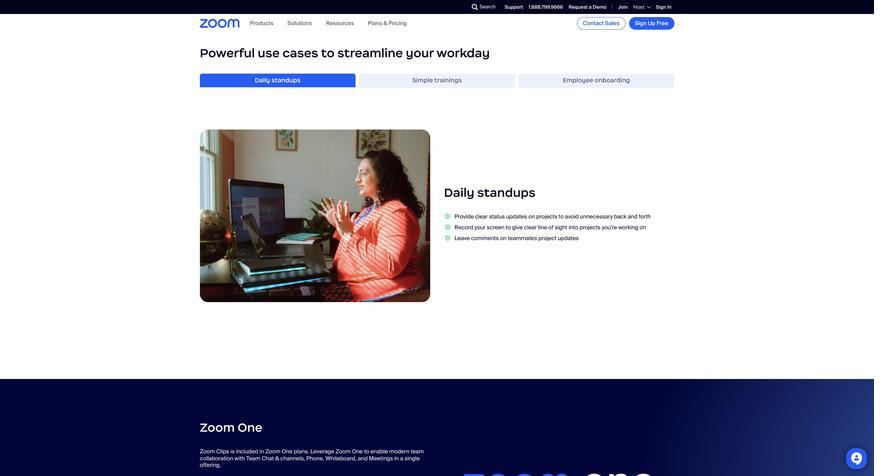 Task type: vqa. For each thing, say whether or not it's contained in the screenshot.
the Zoom
yes



Task type: locate. For each thing, give the bounding box(es) containing it.
clear left status
[[475, 213, 488, 220]]

one left plans.
[[282, 448, 293, 455]]

and
[[628, 213, 638, 220], [358, 455, 368, 462]]

on down forth
[[640, 224, 646, 231]]

0 horizontal spatial on
[[500, 235, 507, 242]]

updates
[[506, 213, 527, 220], [558, 235, 579, 242]]

1 vertical spatial and
[[358, 455, 368, 462]]

standups up status
[[477, 185, 536, 200]]

0 vertical spatial daily standups
[[255, 77, 301, 84]]

0 vertical spatial on
[[529, 213, 535, 220]]

zoom up offering.
[[200, 448, 215, 455]]

working
[[619, 224, 638, 231]]

powerful use cases to streamline your workday
[[200, 45, 490, 61]]

your
[[406, 45, 434, 61], [475, 224, 486, 231]]

one up included
[[238, 420, 263, 435]]

employee
[[563, 77, 593, 84]]

daily standups down use
[[255, 77, 301, 84]]

updates down into
[[558, 235, 579, 242]]

standups down cases
[[272, 77, 301, 84]]

1 horizontal spatial daily standups
[[444, 185, 536, 200]]

unnecessary
[[580, 213, 613, 220]]

a inside zoom clips is included in zoom one plans. leverage zoom one to enable modern team collaboration with team chat & channels, phone, whiteboard, and meetings in a single offering.
[[400, 455, 403, 462]]

support
[[505, 4, 523, 10]]

to left enable
[[364, 448, 369, 455]]

1 horizontal spatial sign
[[656, 4, 666, 10]]

provide
[[455, 213, 474, 220]]

free
[[657, 20, 669, 27]]

projects down unnecessary
[[580, 224, 601, 231]]

0 horizontal spatial daily
[[255, 77, 270, 84]]

1 vertical spatial daily standups
[[444, 185, 536, 200]]

1 vertical spatial your
[[475, 224, 486, 231]]

with
[[235, 455, 245, 462]]

1 horizontal spatial daily
[[444, 185, 475, 200]]

in
[[260, 448, 264, 455], [394, 455, 399, 462]]

sign for sign up free
[[635, 20, 647, 27]]

0 horizontal spatial projects
[[536, 213, 557, 220]]

0 horizontal spatial in
[[260, 448, 264, 455]]

1 vertical spatial updates
[[558, 235, 579, 242]]

single
[[405, 455, 420, 462]]

0 horizontal spatial your
[[406, 45, 434, 61]]

daily up provide
[[444, 185, 475, 200]]

1 horizontal spatial &
[[384, 20, 387, 27]]

standups
[[272, 77, 301, 84], [477, 185, 536, 200]]

0 horizontal spatial and
[[358, 455, 368, 462]]

your up 'comments'
[[475, 224, 486, 231]]

1 horizontal spatial projects
[[580, 224, 601, 231]]

contact sales link
[[577, 17, 626, 30]]

0 vertical spatial updates
[[506, 213, 527, 220]]

2 horizontal spatial on
[[640, 224, 646, 231]]

& right plans
[[384, 20, 387, 27]]

clear
[[475, 213, 488, 220], [524, 224, 537, 231]]

to inside zoom clips is included in zoom one plans. leverage zoom one to enable modern team collaboration with team chat & channels, phone, whiteboard, and meetings in a single offering.
[[364, 448, 369, 455]]

in right meetings on the bottom of page
[[394, 455, 399, 462]]

0 horizontal spatial a
[[400, 455, 403, 462]]

you're
[[602, 224, 617, 231]]

in right included
[[260, 448, 264, 455]]

to left the avoid
[[559, 213, 564, 220]]

clear left line at the top of the page
[[524, 224, 537, 231]]

sign
[[656, 4, 666, 10], [635, 20, 647, 27]]

request a demo link
[[569, 4, 607, 10]]

sign left the in
[[656, 4, 666, 10]]

one left enable
[[352, 448, 363, 455]]

1 vertical spatial clear
[[524, 224, 537, 231]]

is
[[231, 448, 235, 455]]

0 horizontal spatial daily standups
[[255, 77, 301, 84]]

to
[[321, 45, 335, 61], [559, 213, 564, 220], [506, 224, 511, 231], [364, 448, 369, 455]]

to left the give
[[506, 224, 511, 231]]

0 vertical spatial daily
[[255, 77, 270, 84]]

1 vertical spatial sign
[[635, 20, 647, 27]]

screen
[[487, 224, 505, 231]]

comments
[[471, 235, 499, 242]]

sign for sign in
[[656, 4, 666, 10]]

daily
[[255, 77, 270, 84], [444, 185, 475, 200]]

1 horizontal spatial a
[[589, 4, 592, 10]]

None search field
[[446, 1, 473, 13]]

daily standups image
[[200, 130, 430, 302]]

line
[[538, 224, 547, 231]]

0 horizontal spatial clear
[[475, 213, 488, 220]]

sign up free link
[[629, 17, 675, 30]]

a left demo
[[589, 4, 592, 10]]

1 horizontal spatial standups
[[477, 185, 536, 200]]

1 vertical spatial &
[[275, 455, 279, 462]]

daily down use
[[255, 77, 270, 84]]

daily standups
[[255, 77, 301, 84], [444, 185, 536, 200]]

2 horizontal spatial one
[[352, 448, 363, 455]]

daily inside the daily standups button
[[255, 77, 270, 84]]

on down screen
[[500, 235, 507, 242]]

one
[[238, 420, 263, 435], [282, 448, 293, 455], [352, 448, 363, 455]]

1 vertical spatial on
[[640, 224, 646, 231]]

0 horizontal spatial updates
[[506, 213, 527, 220]]

0 horizontal spatial &
[[275, 455, 279, 462]]

0 horizontal spatial sign
[[635, 20, 647, 27]]

1 vertical spatial standups
[[477, 185, 536, 200]]

back
[[614, 213, 627, 220]]

plans & pricing link
[[368, 20, 407, 27]]

0 vertical spatial standups
[[272, 77, 301, 84]]

teammates
[[508, 235, 537, 242]]

1 vertical spatial a
[[400, 455, 403, 462]]

1 horizontal spatial and
[[628, 213, 638, 220]]

included
[[236, 448, 258, 455]]

in
[[668, 4, 672, 10]]

and up working
[[628, 213, 638, 220]]

demo
[[593, 4, 607, 10]]

a
[[589, 4, 592, 10], [400, 455, 403, 462]]

0 vertical spatial and
[[628, 213, 638, 220]]

updates up the give
[[506, 213, 527, 220]]

0 vertical spatial clear
[[475, 213, 488, 220]]

on
[[529, 213, 535, 220], [640, 224, 646, 231], [500, 235, 507, 242]]

simple trainings
[[412, 77, 462, 84]]

sign in
[[656, 4, 672, 10]]

zoom clips is included in zoom one plans. leverage zoom one to enable modern team collaboration with team chat & channels, phone, whiteboard, and meetings in a single offering.
[[200, 448, 424, 469]]

daily standups button
[[200, 74, 356, 88]]

& right "chat"
[[275, 455, 279, 462]]

your up simple
[[406, 45, 434, 61]]

zoom logo image
[[200, 19, 240, 28]]

standups inside button
[[272, 77, 301, 84]]

1 vertical spatial projects
[[580, 224, 601, 231]]

leave comments on teammates project updates
[[455, 235, 579, 242]]

into
[[569, 224, 578, 231]]

of
[[549, 224, 554, 231]]

and left enable
[[358, 455, 368, 462]]

daily standups up status
[[444, 185, 536, 200]]

a left 'single'
[[400, 455, 403, 462]]

0 vertical spatial sign
[[656, 4, 666, 10]]

join link
[[618, 4, 628, 10]]

sign left 'up'
[[635, 20, 647, 27]]

on up 'record your screen to give clear line of sight into projects you're working on'
[[529, 213, 535, 220]]

request
[[569, 4, 588, 10]]

zoom
[[200, 420, 235, 435], [200, 448, 215, 455], [265, 448, 280, 455], [336, 448, 351, 455]]

projects up 'record your screen to give clear line of sight into projects you're working on'
[[536, 213, 557, 220]]

projects
[[536, 213, 557, 220], [580, 224, 601, 231]]

0 horizontal spatial standups
[[272, 77, 301, 84]]

daily standups inside button
[[255, 77, 301, 84]]

join
[[618, 4, 628, 10]]

employee onboarding button
[[519, 74, 675, 88]]



Task type: describe. For each thing, give the bounding box(es) containing it.
search image
[[472, 4, 478, 10]]

employee onboarding
[[563, 77, 630, 84]]

search
[[480, 3, 496, 10]]

channels,
[[280, 455, 305, 462]]

0 vertical spatial a
[[589, 4, 592, 10]]

team
[[246, 455, 260, 462]]

phone,
[[306, 455, 324, 462]]

solutions button
[[288, 20, 312, 27]]

resources button
[[326, 20, 354, 27]]

simple
[[412, 77, 433, 84]]

host button
[[634, 4, 651, 10]]

plans & pricing
[[368, 20, 407, 27]]

1 horizontal spatial one
[[282, 448, 293, 455]]

provide clear status updates on projects to avoid unnecessary back and forth
[[455, 213, 651, 220]]

zoom one
[[200, 420, 263, 435]]

meetings
[[369, 455, 393, 462]]

plans.
[[294, 448, 309, 455]]

1 horizontal spatial in
[[394, 455, 399, 462]]

cases
[[283, 45, 318, 61]]

workday
[[437, 45, 490, 61]]

clips
[[216, 448, 229, 455]]

zoom up clips
[[200, 420, 235, 435]]

onboarding
[[595, 77, 630, 84]]

products
[[250, 20, 274, 27]]

trainings
[[435, 77, 462, 84]]

give
[[512, 224, 523, 231]]

project
[[539, 235, 557, 242]]

whiteboard,
[[326, 455, 357, 462]]

& inside zoom clips is included in zoom one plans. leverage zoom one to enable modern team collaboration with team chat & channels, phone, whiteboard, and meetings in a single offering.
[[275, 455, 279, 462]]

and inside zoom clips is included in zoom one plans. leverage zoom one to enable modern team collaboration with team chat & channels, phone, whiteboard, and meetings in a single offering.
[[358, 455, 368, 462]]

zoom right the team
[[265, 448, 280, 455]]

search image
[[472, 4, 478, 10]]

simple trainings button
[[359, 74, 515, 88]]

1.888.799.9666
[[529, 4, 563, 10]]

plans
[[368, 20, 382, 27]]

0 horizontal spatial one
[[238, 420, 263, 435]]

1 vertical spatial daily
[[444, 185, 475, 200]]

1 horizontal spatial on
[[529, 213, 535, 220]]

pricing
[[389, 20, 407, 27]]

1.888.799.9666 link
[[529, 4, 563, 10]]

streamline
[[338, 45, 403, 61]]

solutions
[[288, 20, 312, 27]]

1 horizontal spatial your
[[475, 224, 486, 231]]

offering.
[[200, 461, 221, 469]]

sales
[[605, 20, 620, 27]]

to right cases
[[321, 45, 335, 61]]

zoom right leverage
[[336, 448, 351, 455]]

0 vertical spatial your
[[406, 45, 434, 61]]

up
[[648, 20, 656, 27]]

0 vertical spatial &
[[384, 20, 387, 27]]

1 horizontal spatial clear
[[524, 224, 537, 231]]

avoid
[[565, 213, 579, 220]]

resources
[[326, 20, 354, 27]]

host
[[634, 4, 645, 10]]

use
[[258, 45, 280, 61]]

support link
[[505, 4, 523, 10]]

contact sales
[[583, 20, 620, 27]]

0 vertical spatial projects
[[536, 213, 557, 220]]

powerful
[[200, 45, 255, 61]]

status
[[489, 213, 505, 220]]

modern
[[389, 448, 410, 455]]

record your screen to give clear line of sight into projects you're working on
[[455, 224, 646, 231]]

leave
[[455, 235, 470, 242]]

request a demo
[[569, 4, 607, 10]]

products button
[[250, 20, 274, 27]]

sign up free
[[635, 20, 669, 27]]

2 vertical spatial on
[[500, 235, 507, 242]]

enable
[[371, 448, 388, 455]]

1 horizontal spatial updates
[[558, 235, 579, 242]]

chat
[[262, 455, 274, 462]]

sign in link
[[656, 4, 672, 10]]

team
[[411, 448, 424, 455]]

contact
[[583, 20, 604, 27]]

sight
[[555, 224, 568, 231]]

forth
[[639, 213, 651, 220]]

leverage
[[310, 448, 334, 455]]

record
[[455, 224, 473, 231]]

collaboration
[[200, 455, 233, 462]]

tabs tab list
[[200, 74, 675, 88]]



